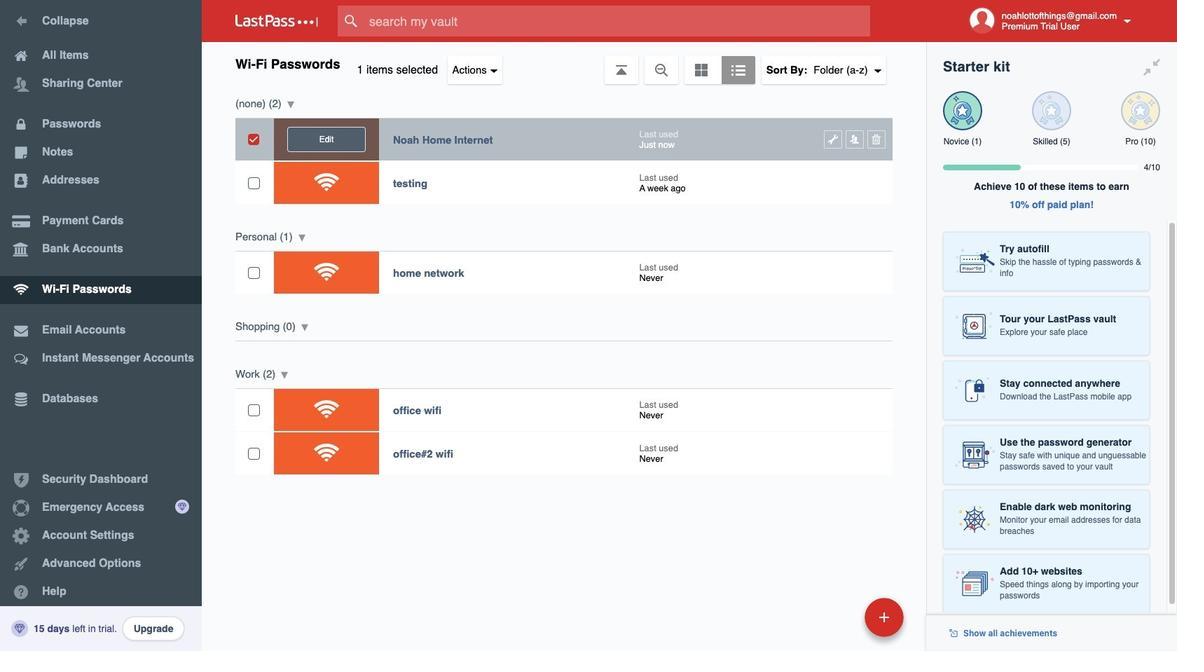 Task type: vqa. For each thing, say whether or not it's contained in the screenshot.
Main navigation Navigation
yes



Task type: locate. For each thing, give the bounding box(es) containing it.
new item navigation
[[769, 594, 913, 651]]

lastpass image
[[235, 15, 318, 27]]

Search search field
[[338, 6, 898, 36]]

vault options navigation
[[202, 42, 927, 84]]

search my vault text field
[[338, 6, 898, 36]]



Task type: describe. For each thing, give the bounding box(es) containing it.
new item element
[[769, 597, 909, 637]]

main navigation navigation
[[0, 0, 202, 651]]



